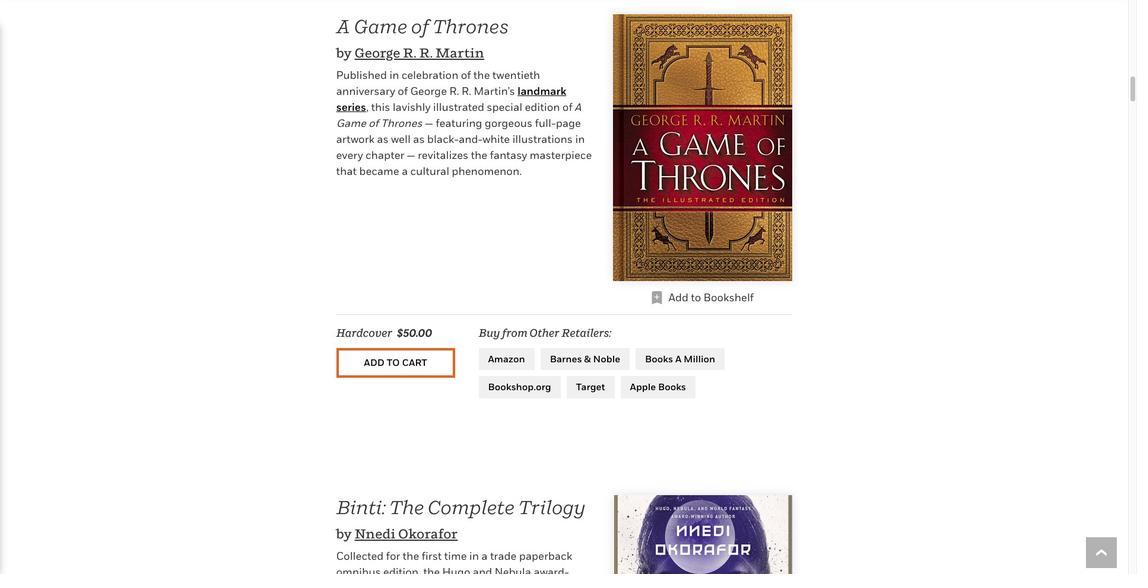 Task type: describe. For each thing, give the bounding box(es) containing it.
celebration
[[402, 69, 459, 81]]

time
[[444, 550, 467, 563]]

the inside — featuring gorgeous full-page artwork as well as black-and-white illustrations in every chapter — revitalizes the fantasy masterpiece that became a cultural phenomenon.
[[471, 149, 488, 161]]

that
[[336, 165, 357, 177]]

the inside published in celebration of the twentieth anniversary of george r. r. martin's
[[474, 69, 490, 81]]

buy from other retailers:
[[479, 327, 612, 339]]

&
[[584, 353, 591, 365]]

martin
[[436, 45, 485, 61]]

of up lavishly
[[398, 85, 408, 97]]

a inside — featuring gorgeous full-page artwork as well as black-and-white illustrations in every chapter — revitalizes the fantasy masterpiece that became a cultural phenomenon.
[[402, 165, 408, 177]]

landmark series link
[[336, 85, 567, 113]]

of down ,
[[369, 117, 379, 129]]

binti: the complete trilogy book cover picture image
[[614, 496, 792, 575]]

0 vertical spatial george
[[355, 45, 400, 61]]

noble
[[593, 353, 621, 365]]

and
[[473, 566, 492, 575]]

black-
[[427, 133, 459, 145]]

a game of thrones: the illustrated edition book cover picture image
[[613, 14, 792, 281]]

revitalizes
[[418, 149, 469, 161]]

,
[[366, 101, 369, 113]]

add to cart
[[364, 357, 427, 369]]

in inside published in celebration of the twentieth anniversary of george r. r. martin's
[[390, 69, 399, 81]]

barnes
[[550, 353, 582, 365]]

other
[[530, 327, 560, 339]]

books a million
[[645, 353, 716, 365]]

masterpiece
[[530, 149, 592, 161]]

0 vertical spatial a
[[336, 15, 350, 37]]

add to bookshelf
[[669, 291, 754, 304]]

complete
[[428, 496, 515, 519]]

binti: the complete trilogy link
[[336, 496, 586, 519]]

retailers:
[[562, 327, 612, 339]]

apple books
[[630, 381, 686, 393]]

anniversary
[[336, 85, 396, 97]]

1 as from the left
[[377, 133, 389, 145]]

1 vertical spatial a
[[575, 101, 581, 113]]

0 vertical spatial books
[[645, 353, 673, 365]]

amazon link
[[479, 348, 535, 371]]

by george r. r. martin
[[336, 45, 485, 61]]

1 a game of thrones from the top
[[336, 15, 509, 37]]

binti:
[[336, 496, 386, 519]]

fantasy
[[490, 149, 527, 161]]

binti: the complete trilogy
[[336, 496, 586, 519]]

in inside collected for the first time in a trade paperback omnibus edition, the hugo and nebula award
[[470, 550, 479, 563]]

of down martin
[[461, 69, 471, 81]]

in inside — featuring gorgeous full-page artwork as well as black-and-white illustrations in every chapter — revitalizes the fantasy masterpiece that became a cultural phenomenon.
[[575, 133, 585, 145]]

million
[[684, 353, 716, 365]]

every
[[336, 149, 363, 161]]

0 horizontal spatial —
[[407, 149, 415, 161]]

amazon
[[488, 353, 525, 365]]

page
[[556, 117, 581, 129]]

george inside published in celebration of the twentieth anniversary of george r. r. martin's
[[411, 85, 447, 97]]

became
[[359, 165, 399, 177]]

the up edition,
[[403, 550, 419, 563]]

the down first
[[424, 566, 440, 575]]

a game of thrones link
[[336, 15, 509, 37]]

2 horizontal spatial a
[[676, 353, 682, 365]]

artwork
[[336, 133, 375, 145]]

edition
[[525, 101, 560, 113]]

bookshop.org link
[[479, 377, 561, 399]]

chapter
[[366, 149, 405, 161]]

2 as from the left
[[413, 133, 425, 145]]

barnes & noble link
[[541, 348, 630, 371]]

barnes & noble
[[550, 353, 621, 365]]

edition,
[[383, 566, 421, 575]]

books a million link
[[636, 348, 725, 371]]

lavishly
[[393, 101, 431, 113]]

published in celebration of the twentieth anniversary of george r. r. martin's
[[336, 69, 540, 97]]

of up page
[[563, 101, 573, 113]]

of up the george r. r. martin link
[[411, 15, 429, 37]]

george r. r. martin link
[[355, 45, 485, 61]]

phenomenon.
[[452, 165, 522, 177]]

full-
[[535, 117, 556, 129]]

first
[[422, 550, 442, 563]]

0 vertical spatial game
[[354, 15, 407, 37]]

cultural
[[411, 165, 450, 177]]

— featuring gorgeous full-page artwork as well as black-and-white illustrations in every chapter — revitalizes the fantasy masterpiece that became a cultural phenomenon.
[[336, 117, 592, 177]]



Task type: locate. For each thing, give the bounding box(es) containing it.
as up chapter
[[377, 133, 389, 145]]

george down the "celebration"
[[411, 85, 447, 97]]

nnedi
[[355, 527, 396, 542]]

books down 'books a million' link
[[658, 381, 686, 393]]

to for bookshelf
[[691, 291, 701, 304]]

2 a game of thrones from the top
[[336, 101, 581, 129]]

2 vertical spatial in
[[470, 550, 479, 563]]

collected for the first time in a trade paperback omnibus edition, the hugo and nebula award
[[336, 550, 572, 575]]

1 horizontal spatial as
[[413, 133, 425, 145]]

well
[[391, 133, 411, 145]]

add for add to cart
[[364, 357, 385, 369]]

add inside button
[[364, 357, 385, 369]]

0 horizontal spatial a
[[402, 165, 408, 177]]

1 horizontal spatial in
[[470, 550, 479, 563]]

1 by from the top
[[336, 45, 352, 61]]

twentieth
[[493, 69, 540, 81]]

1 vertical spatial by
[[336, 527, 352, 542]]

game down 'series'
[[336, 117, 366, 129]]

to left bookshelf
[[691, 291, 701, 304]]

to for cart
[[387, 357, 400, 369]]

— down the well
[[407, 149, 415, 161]]

the
[[389, 496, 424, 519]]

george
[[355, 45, 400, 61], [411, 85, 447, 97]]

from
[[502, 327, 528, 339]]

1 horizontal spatial add
[[669, 291, 689, 304]]

1 vertical spatial books
[[658, 381, 686, 393]]

as right the well
[[413, 133, 425, 145]]

by for a
[[336, 45, 352, 61]]

series
[[336, 101, 366, 113]]

featuring
[[436, 117, 482, 129]]

in up and
[[470, 550, 479, 563]]

a up page
[[575, 101, 581, 113]]

add to cart button
[[336, 348, 455, 378]]

game
[[354, 15, 407, 37], [336, 117, 366, 129]]

1 vertical spatial a game of thrones
[[336, 101, 581, 129]]

1 horizontal spatial a
[[575, 101, 581, 113]]

published
[[336, 69, 387, 81]]

2 horizontal spatial in
[[575, 133, 585, 145]]

bookshelf
[[704, 291, 754, 304]]

thrones
[[433, 15, 509, 37], [381, 117, 422, 129]]

by up the collected
[[336, 527, 352, 542]]

, this lavishly illustrated special edition of
[[366, 101, 575, 113]]

0 vertical spatial —
[[425, 117, 433, 129]]

1 horizontal spatial —
[[425, 117, 433, 129]]

trilogy
[[519, 496, 586, 519]]

0 vertical spatial by
[[336, 45, 352, 61]]

1 vertical spatial add
[[364, 357, 385, 369]]

1 horizontal spatial to
[[691, 291, 701, 304]]

0 vertical spatial thrones
[[433, 15, 509, 37]]

0 horizontal spatial to
[[387, 357, 400, 369]]

add for add to bookshelf
[[669, 291, 689, 304]]

a
[[336, 15, 350, 37], [575, 101, 581, 113], [676, 353, 682, 365]]

apple
[[630, 381, 656, 393]]

1 vertical spatial —
[[407, 149, 415, 161]]

books up apple books
[[645, 353, 673, 365]]

0 horizontal spatial a
[[336, 15, 350, 37]]

a up "published"
[[336, 15, 350, 37]]

—
[[425, 117, 433, 129], [407, 149, 415, 161]]

in down page
[[575, 133, 585, 145]]

a game of thrones
[[336, 15, 509, 37], [336, 101, 581, 129]]

0 horizontal spatial as
[[377, 133, 389, 145]]

1 horizontal spatial a
[[482, 550, 488, 563]]

a left million
[[676, 353, 682, 365]]

gorgeous
[[485, 117, 533, 129]]

a
[[402, 165, 408, 177], [482, 550, 488, 563]]

$50.00
[[397, 327, 432, 339]]

cart
[[402, 357, 427, 369]]

add left bookshelf
[[669, 291, 689, 304]]

by for binti:
[[336, 527, 352, 542]]

buy
[[479, 327, 500, 339]]

2 by from the top
[[336, 527, 352, 542]]

hardcover $50.00
[[336, 327, 432, 339]]

1 vertical spatial george
[[411, 85, 447, 97]]

paperback
[[519, 550, 572, 563]]

0 horizontal spatial thrones
[[381, 117, 422, 129]]

to
[[691, 291, 701, 304], [387, 357, 400, 369]]

0 horizontal spatial in
[[390, 69, 399, 81]]

george up "published"
[[355, 45, 400, 61]]

1 horizontal spatial george
[[411, 85, 447, 97]]

a left cultural
[[402, 165, 408, 177]]

by
[[336, 45, 352, 61], [336, 527, 352, 542]]

0 vertical spatial add
[[669, 291, 689, 304]]

1 vertical spatial a
[[482, 550, 488, 563]]

by nnedi okorafor
[[336, 527, 458, 542]]

bookshop.org
[[488, 381, 551, 393]]

in down by george r. r. martin
[[390, 69, 399, 81]]

the up the phenomenon.
[[471, 149, 488, 161]]

0 vertical spatial a
[[402, 165, 408, 177]]

white
[[483, 133, 510, 145]]

of
[[411, 15, 429, 37], [461, 69, 471, 81], [398, 85, 408, 97], [563, 101, 573, 113], [369, 117, 379, 129]]

game up by george r. r. martin
[[354, 15, 407, 37]]

as
[[377, 133, 389, 145], [413, 133, 425, 145]]

and-
[[459, 133, 483, 145]]

illustrated
[[433, 101, 485, 113]]

the
[[474, 69, 490, 81], [471, 149, 488, 161], [403, 550, 419, 563], [424, 566, 440, 575]]

0 horizontal spatial george
[[355, 45, 400, 61]]

0 horizontal spatial add
[[364, 357, 385, 369]]

by up "published"
[[336, 45, 352, 61]]

target
[[576, 381, 605, 393]]

collected
[[336, 550, 384, 563]]

hardcover
[[336, 327, 392, 339]]

okorafor
[[398, 527, 458, 542]]

thrones up the well
[[381, 117, 422, 129]]

omnibus
[[336, 566, 381, 575]]

trade
[[490, 550, 517, 563]]

thrones up martin
[[433, 15, 509, 37]]

for
[[386, 550, 400, 563]]

nnedi okorafor link
[[355, 527, 458, 542]]

add
[[669, 291, 689, 304], [364, 357, 385, 369]]

in
[[390, 69, 399, 81], [575, 133, 585, 145], [470, 550, 479, 563]]

martin's
[[474, 85, 515, 97]]

2 vertical spatial a
[[676, 353, 682, 365]]

add down hardcover $50.00 in the bottom left of the page
[[364, 357, 385, 369]]

1 vertical spatial thrones
[[381, 117, 422, 129]]

this
[[371, 101, 390, 113]]

0 vertical spatial to
[[691, 291, 701, 304]]

the up martin's
[[474, 69, 490, 81]]

special
[[487, 101, 523, 113]]

a up and
[[482, 550, 488, 563]]

landmark
[[518, 85, 567, 97]]

0 vertical spatial in
[[390, 69, 399, 81]]

a inside collected for the first time in a trade paperback omnibus edition, the hugo and nebula award
[[482, 550, 488, 563]]

r.
[[403, 45, 417, 61], [419, 45, 433, 61], [450, 85, 459, 97], [462, 85, 471, 97]]

1 vertical spatial game
[[336, 117, 366, 129]]

— up black-
[[425, 117, 433, 129]]

to inside button
[[387, 357, 400, 369]]

illustrations
[[513, 133, 573, 145]]

landmark series
[[336, 85, 567, 113]]

to left cart
[[387, 357, 400, 369]]

target link
[[567, 377, 615, 399]]

hugo
[[443, 566, 471, 575]]

1 horizontal spatial thrones
[[433, 15, 509, 37]]

1 vertical spatial to
[[387, 357, 400, 369]]

1 vertical spatial in
[[575, 133, 585, 145]]

nebula
[[495, 566, 531, 575]]

0 vertical spatial a game of thrones
[[336, 15, 509, 37]]

apple books link
[[621, 377, 696, 399]]



Task type: vqa. For each thing, say whether or not it's contained in the screenshot.
in
yes



